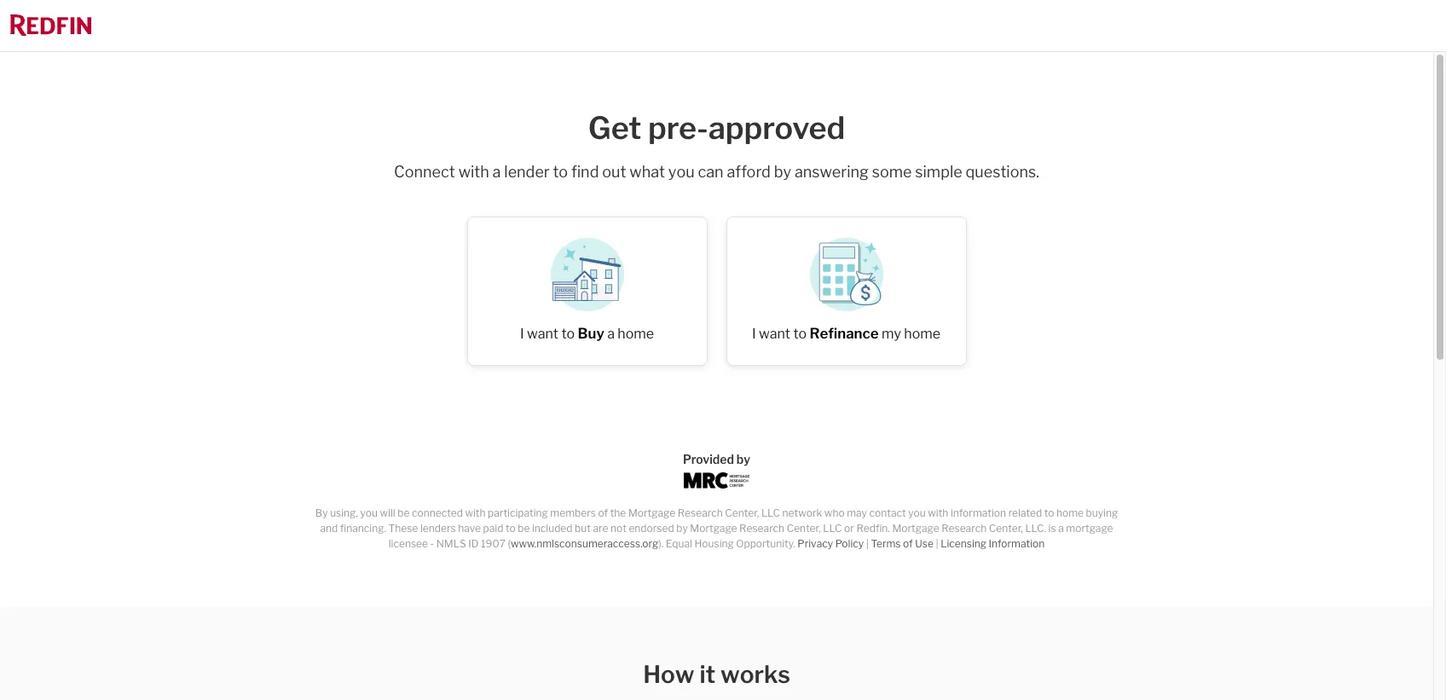 Task type: locate. For each thing, give the bounding box(es) containing it.
0 vertical spatial llc
[[762, 507, 780, 520]]

1 | from the left
[[866, 538, 869, 550]]

answering
[[795, 163, 869, 181]]

network
[[783, 507, 822, 520]]

of left use
[[903, 538, 913, 550]]

1 vertical spatial of
[[903, 538, 913, 550]]

0 horizontal spatial of
[[598, 507, 608, 520]]

want left buy
[[527, 326, 559, 342]]

option group
[[452, 201, 981, 382]]

have
[[458, 522, 481, 535]]

center,
[[725, 507, 759, 520], [787, 522, 821, 535], [989, 522, 1023, 535]]

).
[[659, 538, 664, 550]]

home
[[618, 326, 654, 342], [904, 326, 941, 342], [1057, 507, 1084, 520]]

1 want from the left
[[527, 326, 559, 342]]

provided
[[683, 452, 734, 467]]

home inside 'i want to buy a home'
[[618, 326, 654, 342]]

mortgage up housing
[[690, 522, 737, 535]]

1 horizontal spatial you
[[669, 163, 695, 181]]

to left refinance
[[794, 326, 807, 342]]

a right is
[[1059, 522, 1064, 535]]

are
[[593, 522, 608, 535]]

2 vertical spatial a
[[1059, 522, 1064, 535]]

by inside by using, you will be connected with participating members of the mortgage research center, llc network who may contact you with information related to home buying and financing. these lenders have paid to be included but are not endorsed by mortgage research center, llc or redfin. mortgage research center, llc. is a mortgage licensee - nmls id 1907 (
[[676, 522, 688, 535]]

want left refinance
[[759, 326, 791, 342]]

connect
[[394, 163, 455, 181]]

1 horizontal spatial of
[[903, 538, 913, 550]]

1 horizontal spatial |
[[936, 538, 939, 550]]

| down redfin.
[[866, 538, 869, 550]]

2 horizontal spatial you
[[908, 507, 926, 520]]

0 horizontal spatial i
[[520, 326, 524, 342]]

related
[[1009, 507, 1042, 520]]

of left the
[[598, 507, 608, 520]]

www.nmlsconsumeraccess.org link
[[511, 538, 659, 550]]

1 horizontal spatial home
[[904, 326, 941, 342]]

be down participating at the bottom left of page
[[518, 522, 530, 535]]

-
[[430, 538, 434, 550]]

(
[[508, 538, 511, 550]]

llc up 'opportunity.'
[[762, 507, 780, 520]]

0 horizontal spatial by
[[676, 522, 688, 535]]

want inside 'i want to buy a home'
[[527, 326, 559, 342]]

by using, you will be connected with participating members of the mortgage research center, llc network who may contact you with information related to home buying and financing. these lenders have paid to be included but are not endorsed by mortgage research center, llc or redfin. mortgage research center, llc. is a mortgage licensee - nmls id 1907 (
[[315, 507, 1118, 550]]

center, up the information
[[989, 522, 1023, 535]]

0 horizontal spatial llc
[[762, 507, 780, 520]]

participating
[[488, 507, 548, 520]]

information
[[951, 507, 1006, 520]]

mortgage research center image
[[684, 473, 750, 489]]

0 vertical spatial a
[[493, 163, 501, 181]]

a right buy
[[607, 326, 615, 342]]

by right afford
[[774, 163, 791, 181]]

1 vertical spatial a
[[607, 326, 615, 342]]

llc
[[762, 507, 780, 520], [823, 522, 842, 535]]

the
[[610, 507, 626, 520]]

0 vertical spatial by
[[774, 163, 791, 181]]

|
[[866, 538, 869, 550], [936, 538, 939, 550]]

1 horizontal spatial want
[[759, 326, 791, 342]]

you left can
[[669, 163, 695, 181]]

will
[[380, 507, 395, 520]]

mortgage
[[628, 507, 676, 520], [690, 522, 737, 535], [892, 522, 940, 535]]

2 want from the left
[[759, 326, 791, 342]]

to
[[553, 163, 568, 181], [562, 326, 575, 342], [794, 326, 807, 342], [1045, 507, 1054, 520], [506, 522, 516, 535]]

2 horizontal spatial a
[[1059, 522, 1064, 535]]

i inside 'i want to buy a home'
[[520, 326, 524, 342]]

be
[[398, 507, 410, 520], [518, 522, 530, 535]]

home inside i want to refinance my home
[[904, 326, 941, 342]]

i want to buy a home
[[520, 325, 654, 342]]

want for buy
[[527, 326, 559, 342]]

2 vertical spatial by
[[676, 522, 688, 535]]

members
[[550, 507, 596, 520]]

want
[[527, 326, 559, 342], [759, 326, 791, 342]]

1 horizontal spatial i
[[752, 326, 756, 342]]

with right connect
[[459, 163, 489, 181]]

by up mortgage research center image
[[737, 452, 751, 467]]

refinance
[[810, 325, 879, 342]]

mortgage
[[1066, 522, 1113, 535]]

it
[[700, 660, 716, 689]]

some
[[872, 163, 912, 181]]

0 horizontal spatial be
[[398, 507, 410, 520]]

1 i from the left
[[520, 326, 524, 342]]

works
[[721, 660, 790, 689]]

0 horizontal spatial a
[[493, 163, 501, 181]]

i
[[520, 326, 524, 342], [752, 326, 756, 342]]

research up licensing
[[942, 522, 987, 535]]

2 i from the left
[[752, 326, 756, 342]]

of inside by using, you will be connected with participating members of the mortgage research center, llc network who may contact you with information related to home buying and financing. these lenders have paid to be included but are not endorsed by mortgage research center, llc or redfin. mortgage research center, llc. is a mortgage licensee - nmls id 1907 (
[[598, 507, 608, 520]]

i inside i want to refinance my home
[[752, 326, 756, 342]]

1 vertical spatial llc
[[823, 522, 842, 535]]

home for refinance
[[904, 326, 941, 342]]

lender
[[504, 163, 550, 181]]

2 | from the left
[[936, 538, 939, 550]]

with
[[459, 163, 489, 181], [465, 507, 486, 520], [928, 507, 949, 520]]

want inside i want to refinance my home
[[759, 326, 791, 342]]

what
[[630, 163, 665, 181]]

2 horizontal spatial home
[[1057, 507, 1084, 520]]

0 horizontal spatial |
[[866, 538, 869, 550]]

you
[[669, 163, 695, 181], [360, 507, 378, 520], [908, 507, 926, 520]]

a
[[493, 163, 501, 181], [607, 326, 615, 342], [1059, 522, 1064, 535]]

home right buy
[[618, 326, 654, 342]]

using,
[[330, 507, 358, 520]]

1 horizontal spatial a
[[607, 326, 615, 342]]

you right contact
[[908, 507, 926, 520]]

1 vertical spatial be
[[518, 522, 530, 535]]

center, down network on the right bottom of the page
[[787, 522, 821, 535]]

with up have
[[465, 507, 486, 520]]

mortgage up endorsed
[[628, 507, 676, 520]]

licensing information link
[[941, 538, 1045, 550]]

1907
[[481, 538, 506, 550]]

of for terms
[[903, 538, 913, 550]]

0 horizontal spatial center,
[[725, 507, 759, 520]]

llc up privacy policy link at the bottom right of page
[[823, 522, 842, 535]]

a left lender
[[493, 163, 501, 181]]

you up financing.
[[360, 507, 378, 520]]

and
[[320, 522, 338, 535]]

with up use
[[928, 507, 949, 520]]

licensee
[[389, 538, 428, 550]]

buy
[[578, 325, 604, 342]]

home right my
[[904, 326, 941, 342]]

can
[[698, 163, 724, 181]]

to left buy
[[562, 326, 575, 342]]

0 horizontal spatial home
[[618, 326, 654, 342]]

provided by
[[683, 452, 751, 467]]

1 vertical spatial by
[[737, 452, 751, 467]]

center, up 'opportunity.'
[[725, 507, 759, 520]]

privacy policy link
[[798, 538, 864, 550]]

| right use
[[936, 538, 939, 550]]

be up these
[[398, 507, 410, 520]]

0 horizontal spatial mortgage
[[628, 507, 676, 520]]

endorsed
[[629, 522, 674, 535]]

lenders
[[420, 522, 456, 535]]

research
[[678, 507, 723, 520], [740, 522, 785, 535], [942, 522, 987, 535]]

research up housing
[[678, 507, 723, 520]]

to left find
[[553, 163, 568, 181]]

mortgage up use
[[892, 522, 940, 535]]

by up equal on the bottom of page
[[676, 522, 688, 535]]

research up 'opportunity.'
[[740, 522, 785, 535]]

pre-
[[648, 109, 708, 147]]

0 vertical spatial of
[[598, 507, 608, 520]]

home up mortgage at the bottom right of the page
[[1057, 507, 1084, 520]]

i for buy
[[520, 326, 524, 342]]

0 horizontal spatial want
[[527, 326, 559, 342]]

llc.
[[1025, 522, 1046, 535]]

home for buy
[[618, 326, 654, 342]]

of
[[598, 507, 608, 520], [903, 538, 913, 550]]

by
[[774, 163, 791, 181], [737, 452, 751, 467], [676, 522, 688, 535]]

simple questions.
[[915, 163, 1040, 181]]



Task type: describe. For each thing, give the bounding box(es) containing it.
id
[[468, 538, 479, 550]]

is
[[1049, 522, 1056, 535]]

to up (
[[506, 522, 516, 535]]

by
[[315, 507, 328, 520]]

2 horizontal spatial mortgage
[[892, 522, 940, 535]]

contact
[[870, 507, 906, 520]]

1 horizontal spatial center,
[[787, 522, 821, 535]]

0 horizontal spatial you
[[360, 507, 378, 520]]

home inside by using, you will be connected with participating members of the mortgage research center, llc network who may contact you with information related to home buying and financing. these lenders have paid to be included but are not endorsed by mortgage research center, llc or redfin. mortgage research center, llc. is a mortgage licensee - nmls id 1907 (
[[1057, 507, 1084, 520]]

1 horizontal spatial by
[[737, 452, 751, 467]]

i want to refinance my home
[[752, 325, 941, 342]]

connected
[[412, 507, 463, 520]]

my
[[882, 326, 901, 342]]

a inside 'i want to buy a home'
[[607, 326, 615, 342]]

how
[[643, 660, 695, 689]]

terms
[[871, 538, 901, 550]]

paid
[[483, 522, 504, 535]]

afford
[[727, 163, 771, 181]]

may
[[847, 507, 867, 520]]

0 vertical spatial be
[[398, 507, 410, 520]]

housing
[[695, 538, 734, 550]]

2 horizontal spatial research
[[942, 522, 987, 535]]

get
[[588, 109, 642, 147]]

but
[[575, 522, 591, 535]]

get pre-approved
[[588, 109, 845, 147]]

out
[[602, 163, 626, 181]]

i for refinance
[[752, 326, 756, 342]]

1 horizontal spatial mortgage
[[690, 522, 737, 535]]

1 horizontal spatial be
[[518, 522, 530, 535]]

0 horizontal spatial research
[[678, 507, 723, 520]]

www.nmlsconsumeraccess.org
[[511, 538, 659, 550]]

nmls
[[436, 538, 466, 550]]

information
[[989, 538, 1045, 550]]

approved
[[708, 109, 845, 147]]

licensing
[[941, 538, 987, 550]]

to inside 'i want to buy a home'
[[562, 326, 575, 342]]

use
[[915, 538, 934, 550]]

find
[[571, 163, 599, 181]]

terms of use link
[[871, 538, 934, 550]]

2 horizontal spatial by
[[774, 163, 791, 181]]

financing.
[[340, 522, 386, 535]]

policy
[[836, 538, 864, 550]]

1 horizontal spatial llc
[[823, 522, 842, 535]]

2 horizontal spatial center,
[[989, 522, 1023, 535]]

of for members
[[598, 507, 608, 520]]

these
[[388, 522, 418, 535]]

connect with a lender to find out what you can afford by answering some simple questions.
[[394, 163, 1040, 181]]

to up is
[[1045, 507, 1054, 520]]

opportunity.
[[736, 538, 796, 550]]

included
[[532, 522, 573, 535]]

1 horizontal spatial research
[[740, 522, 785, 535]]

how it works
[[643, 660, 790, 689]]

redfin.
[[857, 522, 890, 535]]

want for refinance
[[759, 326, 791, 342]]

www.nmlsconsumeraccess.org ). equal housing opportunity. privacy policy | terms of use | licensing information
[[511, 538, 1045, 550]]

option group containing buy
[[452, 201, 981, 382]]

equal
[[666, 538, 692, 550]]

a inside by using, you will be connected with participating members of the mortgage research center, llc network who may contact you with information related to home buying and financing. these lenders have paid to be included but are not endorsed by mortgage research center, llc or redfin. mortgage research center, llc. is a mortgage licensee - nmls id 1907 (
[[1059, 522, 1064, 535]]

not
[[611, 522, 627, 535]]

or
[[844, 522, 854, 535]]

privacy
[[798, 538, 833, 550]]

buying
[[1086, 507, 1118, 520]]

to inside i want to refinance my home
[[794, 326, 807, 342]]

who
[[825, 507, 845, 520]]



Task type: vqa. For each thing, say whether or not it's contained in the screenshot.
related
yes



